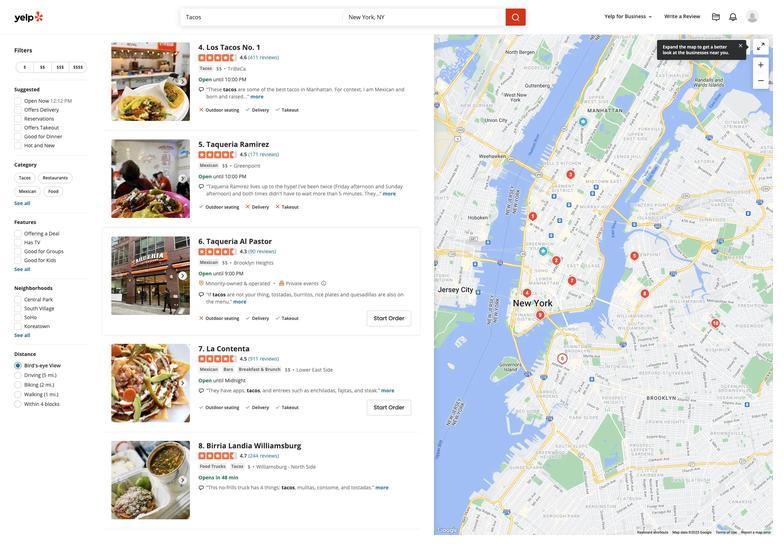 Task type: locate. For each thing, give the bounding box(es) containing it.
3 next image from the top
[[179, 379, 187, 388]]

pm
[[239, 76, 247, 83], [64, 98, 72, 104], [239, 173, 247, 180], [236, 270, 244, 277]]

3 see from the top
[[14, 332, 23, 339]]

(171 reviews) link
[[249, 150, 279, 158]]

best
[[276, 86, 286, 93]]

& right owned
[[244, 280, 248, 287]]

are inside the are some of the best tacos in manhattan. for context, i am mexican and born and raised..."
[[238, 86, 246, 93]]

reviews) up heights
[[257, 248, 276, 255]]

has
[[251, 485, 259, 492]]

taquito image
[[534, 309, 548, 323]]

16 close v2 image
[[275, 204, 281, 210], [199, 316, 204, 321]]

2 start order from the top
[[374, 404, 405, 412]]

2 open until 10:00 pm from the top
[[199, 173, 247, 180]]

0 vertical spatial food
[[48, 189, 59, 195]]

"this
[[207, 485, 218, 492]]

None search field
[[180, 9, 528, 26]]

food inside the food button
[[48, 189, 59, 195]]

1 previous image from the top
[[114, 379, 123, 388]]

1 mexican link from the top
[[199, 162, 219, 169]]

3 until from the top
[[213, 270, 224, 277]]

2 . from the top
[[203, 140, 205, 149]]

0 horizontal spatial side
[[306, 464, 316, 471]]

open down suggested
[[24, 98, 37, 104]]

16 close v2 image
[[199, 107, 204, 113], [245, 204, 251, 210]]

as
[[713, 43, 718, 50], [304, 388, 309, 395]]

1 start order link from the top
[[367, 311, 412, 327]]

16 checkmark v2 image for delivery
[[245, 107, 251, 113]]

1 16 speech v2 image from the top
[[199, 87, 204, 93]]

1 see all from the top
[[14, 200, 30, 207]]

16 speech v2 image
[[199, 292, 204, 298], [199, 389, 204, 394], [199, 486, 204, 492]]

1 vertical spatial mexican link
[[199, 259, 219, 266]]

0 horizontal spatial food
[[48, 189, 59, 195]]

for down good for groups
[[38, 257, 45, 264]]

1 good from the top
[[24, 133, 37, 140]]

side right east
[[323, 367, 333, 374]]

open for 4
[[199, 76, 212, 83]]

in left 48
[[216, 475, 221, 482]]

a left deal
[[45, 230, 48, 237]]

Near text field
[[349, 13, 501, 21]]

2 next image from the top
[[179, 272, 187, 280]]

tv
[[34, 239, 40, 246]]

start order link down steak."
[[367, 400, 412, 416]]

all down koreatown
[[24, 332, 30, 339]]

3 16 speech v2 image from the top
[[199, 486, 204, 492]]

3 outdoor seating from the top
[[206, 316, 239, 322]]

are left not
[[227, 291, 235, 298]]

. for 7
[[203, 344, 205, 354]]

4 outdoor seating from the top
[[206, 405, 239, 411]]

0 horizontal spatial &
[[244, 280, 248, 287]]

slideshow element for 6
[[111, 237, 190, 315]]

1 open until 10:00 pm from the top
[[199, 76, 247, 83]]

ramirez up the (171
[[240, 140, 269, 149]]

option group
[[12, 351, 89, 411]]

tacos right apps,
[[247, 388, 260, 395]]

open until 10:00 pm up "these tacos
[[199, 76, 247, 83]]

1 vertical spatial &
[[261, 367, 264, 373]]

1 see from the top
[[14, 200, 23, 207]]

open until 10:00 pm for taqueria
[[199, 173, 247, 180]]

1 4.5 link from the top
[[240, 150, 247, 158]]

1 next image from the top
[[179, 175, 187, 183]]

1 vertical spatial 16 close v2 image
[[245, 204, 251, 210]]

1 vertical spatial ramirez
[[230, 183, 249, 190]]

more link for tacos
[[251, 93, 264, 100]]

none field near
[[349, 13, 501, 21]]

to left the get
[[698, 44, 703, 50]]

open until 9:00 pm
[[199, 270, 244, 277]]

food button
[[44, 186, 63, 197]]

3 see all button from the top
[[14, 332, 30, 339]]

4 until from the top
[[213, 378, 224, 385]]

1 start from the top
[[374, 315, 387, 323]]

delivery inside group
[[40, 106, 59, 113]]

offers for offers delivery
[[24, 106, 39, 113]]

things:
[[265, 485, 280, 492]]

10:00 for ramirez
[[225, 173, 238, 180]]

los tacos no.1 image
[[526, 210, 541, 224], [550, 254, 564, 268]]

birria landia williamsburg image
[[638, 287, 653, 301], [111, 441, 190, 520]]

0 vertical spatial 5
[[199, 140, 203, 149]]

1 vertical spatial 16 close v2 image
[[199, 316, 204, 321]]

1 outdoor seating from the top
[[206, 107, 239, 113]]

2 outdoor seating from the top
[[206, 204, 239, 210]]

2 horizontal spatial 4
[[261, 485, 264, 492]]

0 horizontal spatial have
[[221, 388, 232, 395]]

more inside "taqueria ramirez lives up to the hype! i've been twice (friday afternoon and sunday afternoon) and both times didn't have to wait more than 5 minutes. they…"
[[313, 190, 326, 197]]

2 all from the top
[[24, 266, 30, 273]]

reviews) for 7 . la contenta
[[260, 356, 279, 363]]

2 vertical spatial mi.)
[[50, 392, 58, 398]]

until up "these tacos
[[213, 76, 224, 83]]

outdoor seating
[[206, 107, 239, 113], [206, 204, 239, 210], [206, 316, 239, 322], [206, 405, 239, 411]]

filters
[[14, 46, 32, 54]]

consome,
[[317, 485, 340, 492]]

la contenta image
[[111, 344, 190, 423]]

0 horizontal spatial birria landia williamsburg image
[[111, 441, 190, 520]]

los
[[207, 43, 219, 52]]

outdoor seating for 16 checkmark v2 icon below entrees
[[206, 405, 239, 411]]

expand the map to get a better look at the businesses near you. tooltip
[[658, 40, 747, 60]]

open inside group
[[24, 98, 37, 104]]

search
[[696, 43, 712, 50]]

offers takeout
[[24, 124, 59, 131]]

more link for landia
[[376, 485, 389, 492]]

0 vertical spatial good
[[24, 133, 37, 140]]

outdoor seating down "they
[[206, 405, 239, 411]]

error
[[764, 531, 772, 535]]

order
[[389, 315, 405, 323], [389, 404, 405, 412]]

outdoor down born
[[206, 107, 223, 113]]

5 slideshow element from the top
[[111, 441, 190, 520]]

food for food trucks
[[200, 464, 210, 470]]

business
[[625, 13, 647, 20]]

mexican button up open until midnight
[[199, 367, 219, 374]]

good down good for groups
[[24, 257, 37, 264]]

have down hype!
[[284, 190, 295, 197]]

5 . from the top
[[203, 441, 205, 451]]

mi.) for walking (1 mi.)
[[50, 392, 58, 398]]

0 vertical spatial los tacos no. 1 image
[[111, 43, 190, 121]]

takeout
[[282, 107, 299, 113], [40, 124, 59, 131], [282, 204, 299, 210], [282, 316, 299, 322], [282, 405, 299, 411]]

1 vertical spatial see
[[14, 266, 23, 273]]

pm down greenpoint
[[239, 173, 247, 180]]

data
[[681, 531, 688, 535]]

mexican link up open until midnight
[[199, 367, 219, 374]]

2 vertical spatial mexican link
[[199, 367, 219, 374]]

0 vertical spatial have
[[284, 190, 295, 197]]

1 vertical spatial mi.)
[[45, 382, 54, 389]]

more link right steak."
[[382, 388, 395, 395]]

slideshow element
[[111, 43, 190, 121], [111, 140, 190, 218], [111, 237, 190, 315], [111, 344, 190, 423], [111, 441, 190, 520]]

4 . from the top
[[203, 344, 205, 354]]

$$ for 6
[[222, 260, 228, 266]]

4.3 link
[[240, 248, 247, 255]]

taqueria up 4.3 star rating image
[[207, 237, 238, 247]]

1 vertical spatial all
[[24, 266, 30, 273]]

0 vertical spatial previous image
[[114, 78, 123, 86]]

0 vertical spatial 4.5 star rating image
[[199, 151, 237, 159]]

1 vertical spatial to
[[269, 183, 274, 190]]

reviews) right the (171
[[260, 151, 279, 158]]

1 taqueria from the top
[[207, 140, 238, 149]]

for for dinner
[[38, 133, 45, 140]]

16 close v2 image for outdoor seating
[[199, 107, 204, 113]]

see up features
[[14, 200, 23, 207]]

reviews) for 4 . los tacos no. 1
[[260, 54, 279, 61]]

tacos button down 4.6 star rating image
[[199, 65, 214, 72]]

williamsburg up (244 reviews) link
[[254, 441, 301, 451]]

have inside "taqueria ramirez lives up to the hype! i've been twice (friday afternoon and sunday afternoon) and both times didn't have to wait more than 5 minutes. they…"
[[284, 190, 295, 197]]

tacos inside the are some of the best tacos in manhattan. for context, i am mexican and born and raised..."
[[287, 86, 300, 93]]

taqueria al pastor link
[[207, 237, 272, 247]]

1 vertical spatial open until 10:00 pm
[[199, 173, 247, 180]]

0 vertical spatial open until 10:00 pm
[[199, 76, 247, 83]]

pm right 9:00
[[236, 270, 244, 277]]

2 none field from the left
[[349, 13, 501, 21]]

biking
[[24, 382, 39, 389]]

view
[[49, 363, 61, 369]]

10:00 down tribeca
[[225, 76, 238, 83]]

$ inside $ button
[[24, 64, 26, 70]]

to
[[698, 44, 703, 50], [269, 183, 274, 190], [296, 190, 301, 197]]

2 16 speech v2 image from the top
[[199, 184, 204, 190]]

2 previous image from the top
[[114, 175, 123, 183]]

4.5 link
[[240, 150, 247, 158], [240, 355, 247, 363]]

2 previous image from the top
[[114, 476, 123, 485]]

food trucks button
[[199, 464, 227, 471]]

2 10:00 from the top
[[225, 173, 238, 180]]

next image
[[179, 175, 187, 183], [179, 272, 187, 280], [179, 379, 187, 388], [179, 476, 187, 485]]

mexican left the food button at top
[[19, 189, 36, 195]]

4.5 star rating image down 7 . la contenta
[[199, 356, 237, 363]]

. left la on the bottom left of page
[[203, 344, 205, 354]]

offers down 'reservations'
[[24, 124, 39, 131]]

see all button up features
[[14, 200, 30, 207]]

4.5 link for contenta
[[240, 355, 247, 363]]

1 vertical spatial ,
[[295, 485, 296, 492]]

6 . taqueria al pastor
[[199, 237, 272, 247]]

open up 16 minority owned v2 icon
[[199, 270, 212, 277]]

1 offers from the top
[[24, 106, 39, 113]]

previous image
[[114, 78, 123, 86], [114, 175, 123, 183], [114, 272, 123, 280]]

4 next image from the top
[[179, 476, 187, 485]]

1 vertical spatial order
[[389, 404, 405, 412]]

2 order from the top
[[389, 404, 405, 412]]

mexican link for taqueria al pastor
[[199, 259, 219, 266]]

2 start from the top
[[374, 404, 387, 412]]

2 4.5 link from the top
[[240, 355, 247, 363]]

see all button down good for kids
[[14, 266, 30, 273]]

0 vertical spatial 4.5
[[240, 151, 247, 158]]

walking
[[24, 392, 43, 398]]

0 vertical spatial ,
[[260, 388, 262, 395]]

operated
[[249, 280, 270, 287]]

reviews) right (244
[[260, 453, 279, 460]]

1 vertical spatial food
[[200, 464, 210, 470]]

until up the minority- on the bottom
[[213, 270, 224, 277]]

1 vertical spatial los tacos no. 1 image
[[521, 286, 535, 301]]

tacos button down category
[[14, 173, 35, 184]]

1 slideshow element from the top
[[111, 43, 190, 121]]

offers for offers takeout
[[24, 124, 39, 131]]

write a review
[[665, 13, 701, 20]]

takeout inside group
[[40, 124, 59, 131]]

group
[[754, 58, 770, 89], [12, 86, 89, 151], [13, 161, 89, 207], [12, 219, 89, 273], [12, 285, 89, 339]]

are some of the best tacos in manhattan. for context, i am mexican and born and raised..."
[[207, 86, 405, 100]]

open for 6
[[199, 270, 212, 277]]

tacos link down 4.6 star rating image
[[199, 65, 214, 72]]

taqueria al pastor image
[[709, 317, 723, 331]]

$$ for 5
[[222, 162, 228, 169]]

0 vertical spatial start order link
[[367, 311, 412, 327]]

. left taqueria ramirez link
[[203, 140, 205, 149]]

2 until from the top
[[213, 173, 224, 180]]

and inside are not your thing, tostadas, burritos, rice plates and quesadillas are also on the menu."
[[341, 291, 350, 298]]

4.5 link left (911
[[240, 355, 247, 363]]

such
[[292, 388, 303, 395]]

0 vertical spatial ramirez
[[240, 140, 269, 149]]

2 horizontal spatial are
[[378, 291, 386, 298]]

1 horizontal spatial 16 close v2 image
[[245, 204, 251, 210]]

see all button down koreatown
[[14, 332, 30, 339]]

reviews) for 6 . taqueria al pastor
[[257, 248, 276, 255]]

see
[[14, 200, 23, 207], [14, 266, 23, 273], [14, 332, 23, 339]]

info icon image
[[321, 281, 327, 286], [321, 281, 327, 286]]

1 until from the top
[[213, 76, 224, 83]]

6
[[199, 237, 203, 247]]

16 checkmark v2 image
[[245, 107, 251, 113], [199, 405, 204, 411]]

use
[[732, 531, 738, 535]]

slideshow element for 4
[[111, 43, 190, 121]]

$$ inside button
[[40, 64, 45, 70]]

birria landia williamsburg image inside map region
[[638, 287, 653, 301]]

expand the map to get a better look at the businesses near you.
[[663, 44, 730, 56]]

breakfast
[[239, 367, 260, 373]]

None field
[[186, 13, 338, 21], [349, 13, 501, 21]]

seating down menu."
[[224, 316, 239, 322]]

2 see all button from the top
[[14, 266, 30, 273]]

4 left los
[[199, 43, 203, 52]]

3 previous image from the top
[[114, 272, 123, 280]]

4.5 star rating image for taqueria
[[199, 151, 237, 159]]

4.5 star rating image down the 5 . taqueria ramirez
[[199, 151, 237, 159]]

1 vertical spatial in
[[216, 475, 221, 482]]

4.6
[[240, 54, 247, 61]]

2 vertical spatial all
[[24, 332, 30, 339]]

0 vertical spatial &
[[244, 280, 248, 287]]

1 all from the top
[[24, 200, 30, 207]]

2 taqueria from the top
[[207, 237, 238, 247]]

0 vertical spatial 16 close v2 image
[[199, 107, 204, 113]]

a for write a review
[[680, 13, 683, 20]]

1 vertical spatial taqueria
[[207, 237, 238, 247]]

and inside group
[[34, 142, 43, 149]]

(244 reviews) link
[[249, 452, 279, 460]]

2 vertical spatial see
[[14, 332, 23, 339]]

2 horizontal spatial map
[[756, 531, 763, 535]]

10:00 up "taqueria
[[225, 173, 238, 180]]

hot and new
[[24, 142, 55, 149]]

driving (5 mi.)
[[24, 372, 56, 379]]

2 start order link from the top
[[367, 400, 412, 416]]

the inside the are some of the best tacos in manhattan. for context, i am mexican and born and raised..."
[[267, 86, 275, 93]]

see all for central
[[14, 332, 30, 339]]

16 speech v2 image for 8
[[199, 486, 204, 492]]

slideshow element for 5
[[111, 140, 190, 218]]

2 4.5 from the top
[[240, 356, 247, 363]]

good for groups
[[24, 248, 64, 255]]

1 4.5 from the top
[[240, 151, 247, 158]]

0 vertical spatial 16 speech v2 image
[[199, 292, 204, 298]]

4 seating from the top
[[224, 405, 239, 411]]

yelp for business
[[605, 13, 647, 20]]

taqueria up greenpoint
[[207, 140, 238, 149]]

takeout down best on the top of the page
[[282, 107, 299, 113]]

have down open until midnight
[[221, 388, 232, 395]]

offers delivery
[[24, 106, 59, 113]]

(171 reviews)
[[249, 151, 279, 158]]

3 all from the top
[[24, 332, 30, 339]]

0 vertical spatial to
[[698, 44, 703, 50]]

suggested
[[14, 86, 40, 93]]

0 horizontal spatial in
[[216, 475, 221, 482]]

0 horizontal spatial 16 close v2 image
[[199, 107, 204, 113]]

the inside are not your thing, tostadas, burritos, rice plates and quesadillas are also on the menu."
[[207, 299, 214, 305]]

mexican right am
[[375, 86, 395, 93]]

0 vertical spatial 4.5 link
[[240, 150, 247, 158]]

group containing category
[[13, 161, 89, 207]]

0 vertical spatial 16 speech v2 image
[[199, 87, 204, 93]]

1 vertical spatial offers
[[24, 124, 39, 131]]

Find text field
[[186, 13, 338, 21]]

1 vertical spatial 4.5 link
[[240, 355, 247, 363]]

reviews) down "1"
[[260, 54, 279, 61]]

entrees
[[273, 388, 291, 395]]

1 vertical spatial 5
[[339, 190, 342, 197]]

next image left "they
[[179, 379, 187, 388]]

. left los
[[203, 43, 205, 52]]

0 vertical spatial $
[[24, 64, 26, 70]]

pm down tribeca
[[239, 76, 247, 83]]

mexican link
[[199, 162, 219, 169], [199, 259, 219, 266], [199, 367, 219, 374]]

16 checkmark v2 image
[[275, 107, 281, 113], [199, 204, 204, 210], [245, 316, 251, 321], [275, 316, 281, 321], [245, 405, 251, 411], [275, 405, 281, 411]]

for for kids
[[38, 257, 45, 264]]

3 see all from the top
[[14, 332, 30, 339]]

0 vertical spatial all
[[24, 200, 30, 207]]

0 vertical spatial see
[[14, 200, 23, 207]]

map for to
[[688, 44, 697, 50]]

16 speech v2 image
[[199, 87, 204, 93], [199, 184, 204, 190]]

1 horizontal spatial in
[[301, 86, 305, 93]]

0 horizontal spatial none field
[[186, 13, 338, 21]]

1 horizontal spatial to
[[296, 190, 301, 197]]

0 horizontal spatial of
[[261, 86, 266, 93]]

1 none field from the left
[[186, 13, 338, 21]]

previous image for 6
[[114, 272, 123, 280]]

next image
[[179, 78, 187, 86]]

open up "they
[[199, 378, 212, 385]]

2 16 speech v2 image from the top
[[199, 389, 204, 394]]

16 speech v2 image for 5
[[199, 184, 204, 190]]

minority-owned & operated
[[206, 280, 270, 287]]

16 checkmark v2 image down raised..."
[[245, 107, 251, 113]]

16 speech v2 image left "this
[[199, 486, 204, 492]]

0 vertical spatial tacos button
[[199, 65, 214, 72]]

offers up 'reservations'
[[24, 106, 39, 113]]

(411
[[249, 54, 259, 61]]

opens
[[199, 475, 215, 482]]

16 checkmark v2 image up 6
[[199, 204, 204, 210]]

5
[[199, 140, 203, 149], [339, 190, 342, 197]]

all down good for kids
[[24, 266, 30, 273]]

mexican button left the food button at top
[[14, 186, 41, 197]]

2 mexican link from the top
[[199, 259, 219, 266]]

2 horizontal spatial to
[[698, 44, 703, 50]]

0 horizontal spatial 16 close v2 image
[[199, 316, 204, 321]]

taqueria for taqueria al pastor
[[207, 237, 238, 247]]

outdoor seating for 16 checkmark v2 icon below tostadas,
[[206, 316, 239, 322]]

have
[[284, 190, 295, 197], [221, 388, 232, 395]]

a for offering a deal
[[45, 230, 48, 237]]

1 . from the top
[[203, 43, 205, 52]]

1 4.5 star rating image from the top
[[199, 151, 237, 159]]

$ button
[[16, 62, 33, 73]]

1 vertical spatial previous image
[[114, 476, 123, 485]]

a for report a map error
[[753, 531, 755, 535]]

4.5 star rating image
[[199, 151, 237, 159], [199, 356, 237, 363]]

1 start order from the top
[[374, 315, 405, 323]]

2 offers from the top
[[24, 124, 39, 131]]

no-
[[219, 485, 227, 492]]

open now 12:12 pm
[[24, 98, 72, 104]]

2 vertical spatial tacos button
[[230, 464, 245, 471]]

2 slideshow element from the top
[[111, 140, 190, 218]]

3 mexican link from the top
[[199, 367, 219, 374]]

tacos right best on the top of the page
[[287, 86, 300, 93]]

a inside the expand the map to get a better look at the businesses near you.
[[711, 44, 714, 50]]

afternoon)
[[207, 190, 231, 197]]

in left manhattan.
[[301, 86, 305, 93]]

more link
[[251, 93, 264, 100], [383, 190, 396, 197], [233, 299, 247, 305], [382, 388, 395, 395], [376, 485, 389, 492]]

previous image for 5
[[114, 175, 123, 183]]

open until 10:00 pm for los
[[199, 76, 247, 83]]

1 horizontal spatial &
[[261, 367, 264, 373]]

of left use
[[727, 531, 731, 535]]

los tacos no. 1 image
[[111, 43, 190, 121], [521, 286, 535, 301]]

3 slideshow element from the top
[[111, 237, 190, 315]]

mexican button up "taqueria
[[199, 162, 219, 169]]

taqueria ramirez link
[[207, 140, 269, 149]]

outdoor down afternoon)
[[206, 204, 223, 210]]

to down i've
[[296, 190, 301, 197]]

start order down also
[[374, 315, 405, 323]]

. for 4
[[203, 43, 205, 52]]

see all button for central park
[[14, 332, 30, 339]]

of inside the are some of the best tacos in manhattan. for context, i am mexican and born and raised..."
[[261, 86, 266, 93]]

williamsburg
[[254, 441, 301, 451], [257, 464, 287, 471]]

as right such
[[304, 388, 309, 395]]

food inside food trucks button
[[200, 464, 210, 470]]

2 see from the top
[[14, 266, 23, 273]]

see for offering a deal
[[14, 266, 23, 273]]

mi.)
[[48, 372, 56, 379], [45, 382, 54, 389], [50, 392, 58, 398]]

$ down filters
[[24, 64, 26, 70]]

lower east side
[[297, 367, 333, 374]]

until for taqueria ramirez
[[213, 173, 224, 180]]

$$ left $$$ button
[[40, 64, 45, 70]]

0 vertical spatial 16 checkmark v2 image
[[245, 107, 251, 113]]

0 vertical spatial taqueria
[[207, 140, 238, 149]]

0 vertical spatial mi.)
[[48, 372, 56, 379]]

,
[[260, 388, 262, 395], [295, 485, 296, 492]]

1 horizontal spatial have
[[284, 190, 295, 197]]

all up features
[[24, 200, 30, 207]]

are left also
[[378, 291, 386, 298]]

for inside button
[[617, 13, 624, 20]]

. for 6
[[203, 237, 205, 247]]

thing,
[[257, 291, 270, 298]]

4 slideshow element from the top
[[111, 344, 190, 423]]

close image
[[738, 42, 744, 49]]

a inside 'link'
[[680, 13, 683, 20]]

& left brunch
[[261, 367, 264, 373]]

tacos down 4.6 star rating image
[[200, 65, 212, 71]]

, down breakfast & brunch button
[[260, 388, 262, 395]]

reviews) up brunch
[[260, 356, 279, 363]]

tacos
[[220, 43, 241, 52], [200, 65, 212, 71], [19, 175, 31, 181], [232, 464, 244, 470]]

mexican button for mexican link corresponding to taqueria ramirez
[[199, 162, 219, 169]]

4.7 link
[[240, 452, 247, 460]]

offering
[[24, 230, 44, 237]]

good for kids
[[24, 257, 56, 264]]

1 vertical spatial 4.5 star rating image
[[199, 356, 237, 363]]

. for 8
[[203, 441, 205, 451]]

until for los tacos no. 1
[[213, 76, 224, 83]]

1 horizontal spatial birria landia williamsburg image
[[638, 287, 653, 301]]

1 16 speech v2 image from the top
[[199, 292, 204, 298]]

offering a deal
[[24, 230, 59, 237]]

2 vertical spatial previous image
[[114, 272, 123, 280]]

brunch
[[265, 367, 281, 373]]

3 . from the top
[[203, 237, 205, 247]]

1 horizontal spatial are
[[238, 86, 246, 93]]

outdoor seating for 16 checkmark v2 icon under best on the top of the page
[[206, 107, 239, 113]]

steak."
[[365, 388, 380, 395]]

until up "taqueria
[[213, 173, 224, 180]]

group containing neighborhoods
[[12, 285, 89, 339]]

start order
[[374, 315, 405, 323], [374, 404, 405, 412]]

1 vertical spatial side
[[306, 464, 316, 471]]

see all for offering
[[14, 266, 30, 273]]

16 close v2 image up "7"
[[199, 316, 204, 321]]

map inside the expand the map to get a better look at the businesses near you.
[[688, 44, 697, 50]]

2 horizontal spatial tacos button
[[230, 464, 245, 471]]

until
[[213, 76, 224, 83], [213, 173, 224, 180], [213, 270, 224, 277], [213, 378, 224, 385]]

open until 10:00 pm up "taqueria
[[199, 173, 247, 180]]

at
[[673, 50, 678, 56]]

2 see all from the top
[[14, 266, 30, 273]]

i
[[364, 86, 365, 93]]

3 outdoor from the top
[[206, 316, 223, 322]]

1 10:00 from the top
[[225, 76, 238, 83]]

2 4.5 star rating image from the top
[[199, 356, 237, 363]]

1 horizontal spatial food
[[200, 464, 210, 470]]

1 vertical spatial as
[[304, 388, 309, 395]]

16 speech v2 image for 4
[[199, 87, 204, 93]]

& inside button
[[261, 367, 264, 373]]

taqueria ramirez image
[[111, 140, 190, 218]]

0 vertical spatial see all
[[14, 200, 30, 207]]

0 vertical spatial side
[[323, 367, 333, 374]]

for down offers takeout on the top of the page
[[38, 133, 45, 140]]

4.5 for contenta
[[240, 356, 247, 363]]

16 chevron down v2 image
[[648, 14, 654, 20]]

previous image for 7
[[114, 379, 123, 388]]

mexican button for mexican link related to taqueria al pastor
[[199, 259, 219, 266]]

0 vertical spatial offers
[[24, 106, 39, 113]]

2 vertical spatial see all
[[14, 332, 30, 339]]

outdoor
[[206, 107, 223, 113], [206, 204, 223, 210], [206, 316, 223, 322], [206, 405, 223, 411]]

quesadillas
[[351, 291, 377, 298]]

open up "these
[[199, 76, 212, 83]]

are
[[238, 86, 246, 93], [227, 291, 235, 298], [378, 291, 386, 298]]

mexican inside the are some of the best tacos in manhattan. for context, i am mexican and born and raised..."
[[375, 86, 395, 93]]

1 horizontal spatial 5
[[339, 190, 342, 197]]

outdoor seating down born
[[206, 107, 239, 113]]

wait
[[302, 190, 312, 197]]

until up "they
[[213, 378, 224, 385]]

0 vertical spatial see all button
[[14, 200, 30, 207]]

next image for 5 . taqueria ramirez
[[179, 175, 187, 183]]

0 horizontal spatial $
[[24, 64, 26, 70]]

and left both
[[233, 190, 241, 197]]

1 vertical spatial previous image
[[114, 175, 123, 183]]

open for 5
[[199, 173, 212, 180]]

2 vertical spatial 16 speech v2 image
[[199, 486, 204, 492]]

report
[[742, 531, 753, 535]]

3 good from the top
[[24, 257, 37, 264]]

1 vertical spatial start order link
[[367, 400, 412, 416]]

a
[[680, 13, 683, 20], [711, 44, 714, 50], [45, 230, 48, 237], [753, 531, 755, 535]]

seating down raised..."
[[224, 107, 239, 113]]

0 horizontal spatial are
[[227, 291, 235, 298]]

to right up
[[269, 183, 274, 190]]

previous image
[[114, 379, 123, 388], [114, 476, 123, 485]]

map left error
[[756, 531, 763, 535]]

1 horizontal spatial 16 checkmark v2 image
[[245, 107, 251, 113]]

1 previous image from the top
[[114, 78, 123, 86]]

2 good from the top
[[24, 248, 37, 255]]

has
[[24, 239, 33, 246]]

0 vertical spatial 16 close v2 image
[[275, 204, 281, 210]]



Task type: vqa. For each thing, say whether or not it's contained in the screenshot.
topmost The Order
yes



Task type: describe. For each thing, give the bounding box(es) containing it.
tacos down category
[[19, 175, 31, 181]]

4.3
[[240, 248, 247, 255]]

breakfast & brunch link
[[238, 367, 282, 374]]

"these
[[207, 86, 222, 93]]

yelp
[[605, 13, 616, 20]]

and down "these tacos
[[219, 93, 228, 100]]

0 horizontal spatial 5
[[199, 140, 203, 149]]

start order link for 16 checkmark v2 icon below entrees
[[367, 400, 412, 416]]

next image for 6 . taqueria al pastor
[[179, 272, 187, 280]]

reviews) for 5 . taqueria ramirez
[[260, 151, 279, 158]]

4.5 link for ramirez
[[240, 150, 247, 158]]

good for good for dinner
[[24, 133, 37, 140]]

menu."
[[215, 299, 232, 305]]

more right steak."
[[382, 388, 395, 395]]

1
[[257, 43, 261, 52]]

4.5 star rating image for la
[[199, 356, 237, 363]]

owned
[[227, 280, 243, 287]]

sunday
[[386, 183, 403, 190]]

2 seating from the top
[[224, 204, 239, 210]]

0 vertical spatial as
[[713, 43, 718, 50]]

google image
[[436, 527, 460, 536]]

events
[[304, 280, 319, 287]]

8
[[199, 441, 203, 451]]

los tacos no. 1 link
[[207, 43, 261, 52]]

mexican up "taqueria
[[200, 162, 218, 169]]

now
[[38, 98, 49, 104]]

food trucks link
[[199, 464, 227, 471]]

food for food
[[48, 189, 59, 195]]

tacos up raised..."
[[223, 86, 237, 93]]

4.3 star rating image
[[199, 249, 237, 256]]

bird's-
[[24, 363, 40, 369]]

1 vertical spatial $
[[248, 464, 251, 471]]

walking (1 mi.)
[[24, 392, 58, 398]]

mexican inside group
[[19, 189, 36, 195]]

bars button
[[222, 367, 235, 374]]

(911
[[249, 356, 259, 363]]

none field find
[[186, 13, 338, 21]]

greenpoint
[[234, 162, 261, 169]]

limesalt image
[[577, 115, 591, 129]]

enchiladas,
[[311, 388, 337, 395]]

1 vertical spatial tacos button
[[14, 173, 35, 184]]

better
[[715, 44, 728, 50]]

until for taqueria al pastor
[[213, 270, 224, 277]]

south village
[[24, 305, 54, 312]]

"they have apps, tacos , and entrees such as enchiladas, fajitas, and steak." more
[[207, 388, 395, 395]]

reviews) for 8 . birria landia williamsburg
[[260, 453, 279, 460]]

projects image
[[712, 13, 721, 21]]

terms of use link
[[716, 531, 738, 535]]

tqto image
[[537, 245, 551, 259]]

next image for 7 . la contenta
[[179, 379, 187, 388]]

on
[[398, 291, 404, 298]]

kids
[[46, 257, 56, 264]]

0 horizontal spatial los tacos no. 1 image
[[111, 43, 190, 121]]

(2
[[40, 382, 44, 389]]

yelp for business button
[[603, 10, 657, 23]]

group containing features
[[12, 219, 89, 273]]

all for offering a deal
[[24, 266, 30, 273]]

1 horizontal spatial tacos button
[[199, 65, 214, 72]]

map for moves
[[720, 43, 730, 50]]

dinner
[[46, 133, 62, 140]]

restaurants button
[[38, 173, 72, 184]]

search image
[[512, 13, 521, 22]]

5 inside "taqueria ramirez lives up to the hype! i've been twice (friday afternoon and sunday afternoon) and both times didn't have to wait more than 5 minutes. they…"
[[339, 190, 342, 197]]

you.
[[721, 50, 730, 56]]

16 private events v2 image
[[279, 281, 285, 287]]

pm for 5 . taqueria ramirez
[[239, 173, 247, 180]]

previous image for 4
[[114, 78, 123, 86]]

apps,
[[233, 388, 246, 395]]

and right am
[[396, 86, 405, 93]]

tacos up 4.6 star rating image
[[220, 43, 241, 52]]

1 seating from the top
[[224, 107, 239, 113]]

more link down sunday
[[383, 190, 396, 197]]

until for la contenta
[[213, 378, 224, 385]]

expand map image
[[757, 42, 766, 51]]

next image for 8 . birria landia williamsburg
[[179, 476, 187, 485]]

(411 reviews)
[[249, 54, 279, 61]]

$$ for 7
[[285, 367, 291, 374]]

"if tacos
[[207, 291, 226, 298]]

in inside the are some of the best tacos in manhattan. for context, i am mexican and born and raised..."
[[301, 86, 305, 93]]

twice
[[321, 183, 333, 190]]

0 vertical spatial tacos link
[[199, 65, 214, 72]]

takeout for 16 close v2 image associated with outdoor seating
[[282, 107, 299, 113]]

fajitas,
[[338, 388, 353, 395]]

ahmed h. image
[[747, 10, 760, 23]]

for for business
[[617, 13, 624, 20]]

(244 reviews)
[[249, 453, 279, 460]]

start order for 16 checkmark v2 icon below tostadas,
[[374, 315, 405, 323]]

good for good for kids
[[24, 257, 37, 264]]

0 horizontal spatial 4
[[41, 401, 44, 408]]

more down some
[[251, 93, 264, 100]]

truck
[[238, 485, 250, 492]]

start for start order link corresponding to 16 checkmark v2 icon below tostadas,
[[374, 315, 387, 323]]

terms
[[716, 531, 727, 535]]

(5
[[42, 372, 46, 379]]

groups
[[46, 248, 64, 255]]

taquito image
[[534, 309, 548, 323]]

neighborhoods
[[14, 285, 53, 292]]

barrio cafe image
[[577, 115, 591, 129]]

didn't
[[269, 190, 283, 197]]

16 checkmark v2 image down apps,
[[245, 405, 251, 411]]

1 horizontal spatial ,
[[295, 485, 296, 492]]

contenta
[[217, 344, 250, 354]]

4.5 for ramirez
[[240, 151, 247, 158]]

2 outdoor from the top
[[206, 204, 223, 210]]

1 order from the top
[[389, 315, 405, 323]]

10:00 for tacos
[[225, 76, 238, 83]]

start order link for 16 checkmark v2 icon below tostadas,
[[367, 311, 412, 327]]

taqueria al pastor image
[[111, 237, 190, 315]]

2 vertical spatial to
[[296, 190, 301, 197]]

more down sunday
[[383, 190, 396, 197]]

all for central park
[[24, 332, 30, 339]]

taqueria ramirez image
[[628, 249, 642, 263]]

tacos right things:
[[282, 485, 295, 492]]

3 seating from the top
[[224, 316, 239, 322]]

tacos up min
[[232, 464, 244, 470]]

also
[[387, 291, 397, 298]]

takeout for 16 checkmark v2 icon on top of 6
[[282, 204, 299, 210]]

option group containing distance
[[12, 351, 89, 411]]

4.7 star rating image
[[199, 453, 237, 460]]

times
[[255, 190, 268, 197]]

1 horizontal spatial los tacos no. 1 image
[[521, 286, 535, 301]]

distance
[[14, 351, 36, 358]]

16 checkmark v2 image down tostadas,
[[275, 316, 281, 321]]

(90 reviews) link
[[249, 248, 276, 255]]

notifications image
[[730, 13, 738, 21]]

more link down not
[[233, 299, 247, 305]]

0 vertical spatial williamsburg
[[254, 441, 301, 451]]

$$$ button
[[51, 62, 69, 73]]

1 vertical spatial of
[[727, 531, 731, 535]]

lower
[[297, 367, 311, 374]]

zoom in image
[[757, 61, 766, 69]]

5 . taqueria ramirez
[[199, 140, 269, 149]]

la contenta image
[[566, 274, 580, 288]]

map for error
[[756, 531, 763, 535]]

mexican button inside group
[[14, 186, 41, 197]]

start order for 16 checkmark v2 icon below entrees
[[374, 404, 405, 412]]

min
[[229, 475, 239, 482]]

tribeca
[[228, 65, 246, 72]]

taqueria for taqueria ramirez
[[207, 140, 238, 149]]

"these tacos
[[207, 86, 237, 93]]

"this no-frills truck has 4 things: tacos , mulitas, consome, and tostadas." more
[[207, 485, 389, 492]]

burritos,
[[294, 291, 314, 298]]

"they
[[207, 388, 219, 395]]

north
[[291, 464, 305, 471]]

16 checkmark v2 image down best on the top of the page
[[275, 107, 281, 113]]

los tacos no.1 image
[[564, 168, 578, 182]]

0 vertical spatial los tacos no.1 image
[[526, 210, 541, 224]]

16 minority owned v2 image
[[199, 281, 204, 287]]

pm for 6 . taqueria al pastor
[[236, 270, 244, 277]]

1 horizontal spatial los tacos no.1 image
[[550, 254, 564, 268]]

takeout down such
[[282, 405, 299, 411]]

takeout for 16 close v2 icon for outdoor seating
[[282, 316, 299, 322]]

delivery for 16 checkmark v2 icon on top of 6
[[252, 204, 269, 210]]

1 vertical spatial williamsburg
[[257, 464, 287, 471]]

am
[[367, 86, 374, 93]]

more down not
[[233, 299, 247, 305]]

user actions element
[[600, 9, 770, 53]]

1 vertical spatial birria landia williamsburg image
[[111, 441, 190, 520]]

review
[[684, 13, 701, 20]]

16 close v2 image for takeout
[[275, 204, 281, 210]]

(911 reviews)
[[249, 356, 279, 363]]

(411 reviews) link
[[249, 53, 279, 61]]

the inside "taqueria ramirez lives up to the hype! i've been twice (friday afternoon and sunday afternoon) and both times didn't have to wait more than 5 minutes. they…"
[[275, 183, 283, 190]]

delivery for 16 close v2 icon for outdoor seating
[[252, 316, 269, 322]]

taqueria al pastor image
[[556, 352, 570, 366]]

16 close v2 image for delivery
[[245, 204, 251, 210]]

$$$$ button
[[69, 62, 87, 73]]

16 checkmark v2 image down entrees
[[275, 405, 281, 411]]

more right tostadas." on the left
[[376, 485, 389, 492]]

©2023
[[689, 531, 700, 535]]

pm inside group
[[64, 98, 72, 104]]

group containing suggested
[[12, 86, 89, 151]]

1 vertical spatial have
[[221, 388, 232, 395]]

lives
[[250, 183, 261, 190]]

moves
[[731, 43, 747, 50]]

$$$
[[57, 64, 64, 70]]

1 horizontal spatial side
[[323, 367, 333, 374]]

1 horizontal spatial tacos link
[[230, 464, 245, 471]]

mi.) for biking (2 mi.)
[[45, 382, 54, 389]]

start for start order link associated with 16 checkmark v2 icon below entrees
[[374, 404, 387, 412]]

blocks
[[45, 401, 60, 408]]

village
[[39, 305, 54, 312]]

0 horizontal spatial as
[[304, 388, 309, 395]]

see all button for offering a deal
[[14, 266, 30, 273]]

al
[[240, 237, 247, 247]]

tacos up menu."
[[213, 291, 226, 298]]

outdoor seating for takeout 16 close v2 icon
[[206, 204, 239, 210]]

more link for contenta
[[382, 388, 395, 395]]

$$ for 4
[[216, 65, 222, 72]]

no.
[[242, 43, 255, 52]]

good for good for groups
[[24, 248, 37, 255]]

mexican up open until midnight
[[200, 367, 218, 373]]

mulitas,
[[298, 485, 316, 492]]

1 outdoor from the top
[[206, 107, 223, 113]]

4 outdoor from the top
[[206, 405, 223, 411]]

koreatown
[[24, 323, 50, 330]]

food trucks
[[200, 464, 226, 470]]

for
[[335, 86, 343, 93]]

16 checkmark v2 image for outdoor seating
[[199, 405, 204, 411]]

reservations
[[24, 115, 54, 122]]

mexican down 4.3 star rating image
[[200, 260, 218, 266]]

central park
[[24, 297, 53, 303]]

deal
[[49, 230, 59, 237]]

and up the they…"
[[376, 183, 385, 190]]

and right consome,
[[341, 485, 350, 492]]

and right 'fajitas,'
[[355, 388, 364, 395]]

7 . la contenta
[[199, 344, 250, 354]]

breakfast & brunch
[[239, 367, 281, 373]]

write a review link
[[662, 10, 704, 23]]

4.6 star rating image
[[199, 54, 237, 61]]

mi.) for driving (5 mi.)
[[48, 372, 56, 379]]

to inside the expand the map to get a better look at the businesses near you.
[[698, 44, 703, 50]]

zoom out image
[[757, 77, 766, 85]]

ramirez inside "taqueria ramirez lives up to the hype! i've been twice (friday afternoon and sunday afternoon) and both times didn't have to wait more than 5 minutes. they…"
[[230, 183, 249, 190]]

expand
[[663, 44, 679, 50]]

16 speech v2 image for 7
[[199, 389, 204, 394]]

for for groups
[[38, 248, 45, 255]]

16 close v2 image for outdoor seating
[[199, 316, 204, 321]]

map region
[[355, 26, 774, 536]]

open for 7
[[199, 378, 212, 385]]

slideshow element for 7
[[111, 344, 190, 423]]

. for 5
[[203, 140, 205, 149]]

mexican link for taqueria ramirez
[[199, 162, 219, 169]]

are for "these tacos
[[238, 86, 246, 93]]

and left entrees
[[263, 388, 272, 395]]

terms of use
[[716, 531, 738, 535]]

birria landia williamsburg link
[[207, 441, 301, 451]]

delivery for 16 close v2 image associated with outdoor seating
[[252, 107, 269, 113]]

see for central park
[[14, 332, 23, 339]]

mexican button for first mexican link from the bottom of the page
[[199, 367, 219, 374]]

report a map error
[[742, 531, 772, 535]]

pm for 4 . los tacos no. 1
[[239, 76, 247, 83]]

slideshow element for 8
[[111, 441, 190, 520]]

1 horizontal spatial 4
[[199, 43, 203, 52]]

8 . birria landia williamsburg
[[199, 441, 301, 451]]

16 checkmark v2 image down the your
[[245, 316, 251, 321]]

1 see all button from the top
[[14, 200, 30, 207]]

keyboard shortcuts button
[[638, 531, 669, 536]]



